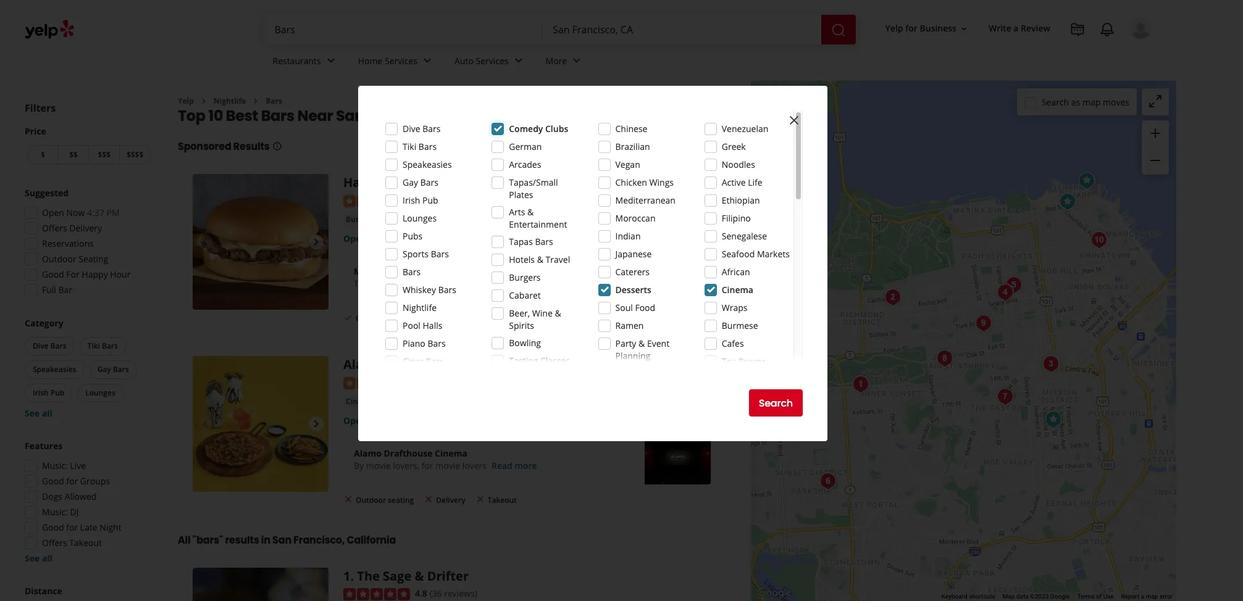 Task type: describe. For each thing, give the bounding box(es) containing it.
map for error
[[1146, 593, 1158, 600]]

16 close v2 image for delivery
[[424, 495, 434, 505]]

outdoor for hard
[[356, 313, 386, 323]]

features
[[25, 440, 63, 452]]

tapas bars
[[509, 236, 553, 248]]

our
[[369, 278, 383, 289]]

lounges inside the search dialog
[[403, 212, 437, 224]]

tea
[[722, 356, 736, 367]]

seating for drafthouse
[[388, 495, 414, 506]]

3.5 star rating image
[[343, 377, 410, 389]]

american (traditional)
[[385, 214, 468, 225]]

1 horizontal spatial california
[[446, 106, 520, 126]]

speakeasies inside the search dialog
[[403, 159, 452, 170]]

10
[[208, 106, 223, 126]]

.
[[350, 568, 354, 585]]

tiki bars inside tiki bars button
[[87, 341, 118, 351]]

$$$ button
[[89, 145, 119, 164]]

0 vertical spatial san
[[336, 106, 364, 126]]

all for features
[[42, 553, 52, 564]]

lovers
[[462, 460, 487, 472]]

data
[[1016, 593, 1029, 600]]

kids
[[404, 278, 420, 289]]

gay inside the search dialog
[[403, 177, 418, 188]]

burgers link
[[343, 214, 377, 226]]

price group
[[25, 125, 153, 167]]

nightlife inside the search dialog
[[403, 302, 437, 314]]

use
[[1103, 593, 1114, 600]]

cocktail bars
[[478, 214, 526, 225]]

more inside magic kicks off here try our new kids menu today! read more
[[501, 278, 524, 289]]

bars link
[[266, 96, 282, 106]]

today!
[[448, 278, 473, 289]]

hotels
[[509, 254, 535, 266]]

zam zam image
[[932, 346, 957, 371]]

1 vertical spatial francisco,
[[293, 534, 345, 548]]

soul food
[[615, 302, 655, 314]]

night
[[100, 522, 121, 534]]

hard rock cafe image
[[1074, 168, 1099, 193]]

services for home services
[[385, 55, 417, 66]]

review
[[1021, 23, 1050, 34]]

delivery for hard
[[436, 313, 465, 323]]

$
[[41, 149, 45, 160]]

$ button
[[27, 145, 58, 164]]

read inside alamo drafthouse cinema by movie lovers, for movie lovers read more
[[492, 460, 512, 472]]

whiskey
[[403, 284, 436, 296]]

chicken
[[615, 177, 647, 188]]

gay bars inside the search dialog
[[403, 177, 438, 188]]

hard rock cafe image
[[193, 174, 329, 310]]

for for business
[[905, 23, 918, 34]]

cinema inside alamo drafthouse cinema by movie lovers, for movie lovers read more
[[435, 447, 467, 459]]

tapas/small
[[509, 177, 558, 188]]

report a map error link
[[1121, 593, 1173, 600]]

lounges inside button
[[85, 388, 115, 398]]

cocktail bars link
[[475, 214, 528, 226]]

all for category
[[42, 408, 52, 419]]

see all button for features
[[25, 553, 52, 564]]

kennedy's indian curry house & irish pub image
[[1055, 189, 1080, 214]]

terms of use link
[[1077, 593, 1114, 600]]

24 chevron down v2 image for home services
[[420, 53, 435, 68]]

tiki inside button
[[87, 341, 100, 351]]

ethiopian
[[722, 195, 760, 206]]

see all button for category
[[25, 408, 52, 419]]

menu
[[423, 278, 446, 289]]

filipino
[[722, 212, 751, 224]]

gay bars inside button
[[97, 364, 129, 375]]

reviews) for 4.8 (36 reviews)
[[444, 588, 477, 600]]

by
[[354, 460, 364, 472]]

dahlia lounge image
[[1038, 352, 1063, 376]]

cabaret
[[509, 290, 541, 301]]

map data ©2023 google
[[1003, 593, 1070, 600]]

price
[[25, 125, 46, 137]]

& for party
[[639, 338, 645, 350]]

"bars"
[[193, 534, 223, 548]]

shortcuts
[[969, 593, 995, 600]]

cinema inside button
[[346, 396, 374, 407]]

greek
[[722, 141, 746, 153]]

good for good for groups
[[42, 475, 64, 487]]

cafes
[[722, 338, 744, 350]]

slideshow element for alamo
[[193, 356, 329, 492]]

(36
[[429, 588, 442, 600]]

open for now
[[42, 207, 64, 219]]

spirits
[[509, 320, 534, 332]]

4.8 (36 reviews)
[[415, 588, 477, 600]]

party & event planning
[[615, 338, 669, 362]]

for
[[66, 269, 79, 280]]

irish inside the search dialog
[[403, 195, 420, 206]]

see all for category
[[25, 408, 52, 419]]

offers delivery
[[42, 222, 102, 234]]

auto
[[455, 55, 474, 66]]

terms of use
[[1077, 593, 1114, 600]]

& inside beer, wine & spirits
[[555, 308, 561, 319]]

markets
[[757, 248, 790, 260]]

noodles
[[722, 159, 755, 170]]

mission
[[540, 356, 587, 373]]

good for late night
[[42, 522, 121, 534]]

cinema inside the search dialog
[[722, 284, 753, 296]]

report
[[1121, 593, 1139, 600]]

takeout inside group
[[69, 537, 102, 549]]

rock
[[377, 174, 407, 191]]

keyboard
[[942, 593, 967, 600]]

dive bars inside the search dialog
[[403, 123, 441, 135]]

cinema link
[[343, 396, 376, 408]]

reviews) for 2.8 (1.1k reviews)
[[451, 194, 484, 206]]

close image
[[787, 113, 802, 128]]

seafood
[[722, 248, 755, 260]]

map for moves
[[1082, 96, 1101, 108]]

previous image
[[198, 417, 212, 432]]

16 chevron right v2 image for nightlife
[[199, 96, 209, 106]]

see all for features
[[25, 553, 52, 564]]

google image
[[754, 585, 795, 601]]

pm for open until 10:00 pm
[[413, 233, 426, 244]]

scarlet lounge image
[[880, 285, 905, 310]]

good for good for late night
[[42, 522, 64, 534]]

all "bars" results in san francisco, california
[[178, 534, 396, 548]]

business categories element
[[263, 44, 1152, 80]]

new
[[385, 278, 402, 289]]

for for late
[[66, 522, 78, 534]]

next image
[[309, 417, 324, 432]]

0 horizontal spatial alamo drafthouse cinema new mission image
[[193, 356, 329, 492]]

the sage & drifter image
[[848, 372, 873, 397]]

1 horizontal spatial francisco,
[[367, 106, 444, 126]]

16 close v2 image for takeout
[[475, 495, 485, 505]]

moves
[[1103, 96, 1129, 108]]

outdoor seating for rock
[[356, 313, 414, 323]]

planning
[[615, 350, 650, 362]]

american (traditional) button
[[382, 214, 470, 226]]

classes
[[540, 355, 570, 367]]

2 vertical spatial open
[[343, 415, 366, 426]]

1 vertical spatial takeout
[[488, 495, 517, 506]]

terms
[[1077, 593, 1095, 600]]

next image
[[309, 235, 324, 250]]

notifications image
[[1100, 22, 1115, 37]]

open now 4:37 pm
[[42, 207, 120, 219]]

caterers
[[615, 266, 650, 278]]

allowed
[[65, 491, 97, 503]]

alamo drafthouse cinema by movie lovers, for movie lovers read more
[[354, 447, 537, 472]]

irish pub inside the search dialog
[[403, 195, 438, 206]]

1 vertical spatial california
[[347, 534, 396, 548]]

pool halls
[[403, 320, 442, 332]]

active life
[[722, 177, 762, 188]]

keyboard shortcuts button
[[942, 593, 995, 601]]

life
[[748, 177, 762, 188]]

search image
[[831, 23, 846, 37]]

4:37
[[87, 207, 104, 219]]

see for features
[[25, 553, 40, 564]]

last call bar image
[[993, 384, 1017, 409]]

google
[[1050, 593, 1070, 600]]

for inside alamo drafthouse cinema by movie lovers, for movie lovers read more
[[422, 460, 433, 472]]

16 checkmark v2 image
[[424, 313, 434, 323]]

tapas
[[509, 236, 533, 248]]

$$$$ button
[[119, 145, 151, 164]]

16 chevron right v2 image for bars
[[251, 96, 261, 106]]

0 vertical spatial outdoor
[[42, 253, 76, 265]]

as
[[1071, 96, 1080, 108]]

american
[[385, 214, 420, 225]]

music: dj
[[42, 506, 79, 518]]

speakeasies button
[[25, 361, 84, 379]]

music: for music: live
[[42, 460, 68, 472]]

fermentation lab image
[[1001, 273, 1026, 297]]

yelp for yelp for business
[[885, 23, 903, 34]]

wharf
[[584, 214, 609, 226]]

senegalese
[[722, 230, 767, 242]]

map region
[[692, 0, 1243, 601]]

comedy clubs
[[509, 123, 568, 135]]

group containing category
[[22, 317, 153, 420]]

cinema left new
[[459, 356, 506, 373]]

chinese
[[615, 123, 647, 135]]

travel
[[546, 254, 570, 266]]

previous image
[[198, 235, 212, 250]]

write a review link
[[984, 18, 1055, 40]]

arts
[[509, 206, 525, 218]]



Task type: locate. For each thing, give the bounding box(es) containing it.
16 chevron right v2 image
[[199, 96, 209, 106], [251, 96, 261, 106]]

community service/non- profit
[[722, 374, 773, 410]]

1 vertical spatial burgers
[[509, 272, 541, 283]]

1 horizontal spatial map
[[1146, 593, 1158, 600]]

yelp left 10
[[178, 96, 194, 106]]

offers for offers delivery
[[42, 222, 67, 234]]

2 vertical spatial good
[[42, 522, 64, 534]]

2 see from the top
[[25, 553, 40, 564]]

(1.1k
[[429, 194, 449, 206]]

a right report
[[1141, 593, 1144, 600]]

0 horizontal spatial irish
[[33, 388, 49, 398]]

movie left lovers at the left
[[435, 460, 460, 472]]

dive bars button
[[25, 337, 74, 356]]

16 chevron right v2 image left the bars link
[[251, 96, 261, 106]]

irish inside button
[[33, 388, 49, 398]]

pub down speakeasies button
[[50, 388, 64, 398]]

1 vertical spatial pm
[[413, 233, 426, 244]]

1 vertical spatial read
[[492, 460, 512, 472]]

1 horizontal spatial burgers
[[509, 272, 541, 283]]

1 vertical spatial reviews)
[[444, 588, 477, 600]]

0 horizontal spatial 16 close v2 image
[[424, 495, 434, 505]]

0 vertical spatial alamo
[[343, 356, 383, 373]]

gay bars button
[[89, 361, 137, 379]]

3 good from the top
[[42, 522, 64, 534]]

0 vertical spatial all
[[42, 408, 52, 419]]

good up full
[[42, 269, 64, 280]]

services
[[385, 55, 417, 66], [476, 55, 509, 66]]

0 horizontal spatial a
[[1014, 23, 1019, 34]]

san right in
[[272, 534, 291, 548]]

1 horizontal spatial lounges
[[403, 212, 437, 224]]

1 . the sage & drifter
[[343, 568, 469, 585]]

see all up distance
[[25, 553, 52, 564]]

map right as
[[1082, 96, 1101, 108]]

1 horizontal spatial a
[[1141, 593, 1144, 600]]

0 horizontal spatial movie
[[366, 460, 391, 472]]

seating down lovers, at the left of page
[[388, 495, 414, 506]]

1 vertical spatial alamo
[[354, 447, 381, 459]]

1 vertical spatial see all
[[25, 553, 52, 564]]

& up the planning
[[639, 338, 645, 350]]

2 music: from the top
[[42, 506, 68, 518]]

francisco,
[[367, 106, 444, 126], [293, 534, 345, 548]]

hard
[[343, 174, 374, 191]]

group containing features
[[21, 440, 153, 565]]

1 vertical spatial outdoor seating
[[356, 495, 414, 506]]

search down community
[[759, 396, 793, 410]]

irish pub down cafe
[[403, 195, 438, 206]]

mini bar sf image
[[971, 311, 996, 336]]

ramen
[[615, 320, 644, 332]]

24 chevron down v2 image
[[323, 53, 338, 68], [420, 53, 435, 68], [569, 53, 584, 68]]

10:00
[[389, 233, 411, 244]]

tiki up cafe
[[403, 141, 416, 153]]

event
[[647, 338, 669, 350]]

pub inside button
[[50, 388, 64, 398]]

offers down good for late night
[[42, 537, 67, 549]]

late
[[80, 522, 97, 534]]

16 close v2 image down lovers at the left
[[475, 495, 485, 505]]

nightlife right top
[[214, 96, 246, 106]]

burgers button
[[343, 214, 377, 226]]

1 horizontal spatial search
[[1042, 96, 1069, 108]]

& inside arts & entertainment
[[527, 206, 534, 218]]

pub down cafe
[[422, 195, 438, 206]]

drafthouse up lovers, at the left of page
[[384, 447, 433, 459]]

alamo for alamo drafthouse cinema by movie lovers, for movie lovers read more
[[354, 447, 381, 459]]

zoom in image
[[1148, 126, 1163, 141]]

tiki bars up gay bars button
[[87, 341, 118, 351]]

good down music: dj
[[42, 522, 64, 534]]

2 outdoor seating from the top
[[356, 495, 414, 506]]

16 checkmark v2 image
[[343, 313, 353, 323]]

1 horizontal spatial san
[[336, 106, 364, 126]]

plates
[[509, 189, 533, 201]]

delivery right 16 checkmark v2 icon
[[436, 313, 465, 323]]

0 vertical spatial seating
[[388, 313, 414, 323]]

0 horizontal spatial francisco,
[[293, 534, 345, 548]]

outdoor seating for drafthouse
[[356, 495, 414, 506]]

tiki bars button
[[79, 337, 126, 356]]

slideshow element for hard
[[193, 174, 329, 310]]

for up offers takeout
[[66, 522, 78, 534]]

& right wine
[[555, 308, 561, 319]]

0 vertical spatial read
[[478, 278, 499, 289]]

0 vertical spatial speakeasies
[[403, 159, 452, 170]]

0 horizontal spatial gay bars
[[97, 364, 129, 375]]

1 horizontal spatial movie
[[435, 460, 460, 472]]

outdoor seating
[[42, 253, 108, 265]]

2 16 chevron right v2 image from the left
[[251, 96, 261, 106]]

tiki up gay bars button
[[87, 341, 100, 351]]

1 vertical spatial tiki bars
[[87, 341, 118, 351]]

2 services from the left
[[476, 55, 509, 66]]

4.8 star rating image
[[343, 589, 410, 601]]

open down "suggested"
[[42, 207, 64, 219]]

2 16 close v2 image from the left
[[475, 495, 485, 505]]

lounges down 2.8
[[403, 212, 437, 224]]

1 vertical spatial speakeasies
[[33, 364, 76, 375]]

1 vertical spatial yelp
[[178, 96, 194, 106]]

outdoor seating
[[356, 313, 414, 323], [356, 495, 414, 506]]

0 horizontal spatial tiki bars
[[87, 341, 118, 351]]

piano bars
[[403, 338, 446, 350]]

1 vertical spatial nightlife
[[403, 302, 437, 314]]

irish up american
[[403, 195, 420, 206]]

vegan
[[615, 159, 640, 170]]

category
[[25, 317, 63, 329]]

bowling
[[509, 337, 541, 349]]

top
[[178, 106, 205, 126]]

1 horizontal spatial 16 chevron right v2 image
[[251, 96, 261, 106]]

gay bars down tiki bars button
[[97, 364, 129, 375]]

francisco, up 1
[[293, 534, 345, 548]]

tiki bars
[[403, 141, 437, 153], [87, 341, 118, 351]]

cinema down african
[[722, 284, 753, 296]]

1 horizontal spatial dive bars
[[403, 123, 441, 135]]

1 vertical spatial a
[[1141, 593, 1144, 600]]

burgers up cabaret
[[509, 272, 541, 283]]

1 vertical spatial tiki
[[87, 341, 100, 351]]

0 horizontal spatial gay
[[97, 364, 111, 375]]

24 chevron down v2 image
[[511, 53, 526, 68]]

full bar
[[42, 284, 72, 296]]

1 music: from the top
[[42, 460, 68, 472]]

2 vertical spatial outdoor
[[356, 495, 386, 506]]

a for write
[[1014, 23, 1019, 34]]

alamo inside alamo drafthouse cinema by movie lovers, for movie lovers read more
[[354, 447, 381, 459]]

music: down features in the bottom of the page
[[42, 460, 68, 472]]

best
[[226, 106, 258, 126]]

irish pub down speakeasies button
[[33, 388, 64, 398]]

0 vertical spatial gay bars
[[403, 177, 438, 188]]

2 movie from the left
[[435, 460, 460, 472]]

projects image
[[1070, 22, 1085, 37]]

& right arts
[[527, 206, 534, 218]]

24 chevron down v2 image inside more link
[[569, 53, 584, 68]]

1 outdoor seating from the top
[[356, 313, 414, 323]]

see up distance
[[25, 553, 40, 564]]

read
[[478, 278, 499, 289], [492, 460, 512, 472]]

drafthouse for alamo drafthouse cinema new mission
[[386, 356, 456, 373]]

alamo drafthouse cinema new mission image
[[193, 356, 329, 492], [1041, 407, 1065, 432]]

good for good for happy hour
[[42, 269, 64, 280]]

active
[[722, 177, 746, 188]]

results
[[233, 140, 270, 154]]

1 24 chevron down v2 image from the left
[[323, 53, 338, 68]]

24 chevron down v2 image for more
[[569, 53, 584, 68]]

& inside party & event planning
[[639, 338, 645, 350]]

outdoor right 16 close v2 image
[[356, 495, 386, 506]]

irish pub
[[403, 195, 438, 206], [33, 388, 64, 398]]

1 vertical spatial search
[[759, 396, 793, 410]]

1 horizontal spatial irish pub
[[403, 195, 438, 206]]

outdoor seating right 16 close v2 image
[[356, 495, 414, 506]]

1 vertical spatial seating
[[388, 495, 414, 506]]

cinema down 3.5 star rating image
[[346, 396, 374, 407]]

2 all from the top
[[42, 553, 52, 564]]

0 vertical spatial nightlife
[[214, 96, 246, 106]]

mediterranean
[[615, 195, 676, 206]]

delivery down alamo drafthouse cinema by movie lovers, for movie lovers read more
[[436, 495, 465, 506]]

open down 'burgers' button
[[343, 233, 366, 244]]

dive bars up cafe
[[403, 123, 441, 135]]

cocktail
[[478, 214, 508, 225]]

2 vertical spatial takeout
[[69, 537, 102, 549]]

good for groups
[[42, 475, 110, 487]]

map left error
[[1146, 593, 1158, 600]]

& up 4.8 on the left of the page
[[415, 568, 424, 585]]

cinema up lovers at the left
[[435, 447, 467, 459]]

dive inside button
[[33, 341, 48, 351]]

alamo for alamo drafthouse cinema new mission
[[343, 356, 383, 373]]

beer,
[[509, 308, 530, 319]]

24 chevron down v2 image inside home services link
[[420, 53, 435, 68]]

all
[[42, 408, 52, 419], [42, 553, 52, 564]]

0 vertical spatial reviews)
[[451, 194, 484, 206]]

0 vertical spatial lounges
[[403, 212, 437, 224]]

1 vertical spatial pub
[[50, 388, 64, 398]]

speakeasies up cafe
[[403, 159, 452, 170]]

3 24 chevron down v2 image from the left
[[569, 53, 584, 68]]

good up dogs
[[42, 475, 64, 487]]

whiskey bars
[[403, 284, 456, 296]]

16 close v2 image
[[343, 495, 353, 505]]

slideshow element
[[193, 174, 329, 310], [193, 356, 329, 492]]

& left "travel"
[[537, 254, 543, 266]]

fisherman's wharf
[[533, 214, 609, 226]]

1 vertical spatial san
[[272, 534, 291, 548]]

0 horizontal spatial map
[[1082, 96, 1101, 108]]

seating for rock
[[388, 313, 414, 323]]

1 see all button from the top
[[25, 408, 52, 419]]

kicks
[[381, 265, 404, 277]]

tiki inside the search dialog
[[403, 141, 416, 153]]

1 vertical spatial offers
[[42, 537, 67, 549]]

0 horizontal spatial san
[[272, 534, 291, 548]]

outdoor for alamo
[[356, 495, 386, 506]]

delivery inside group
[[69, 222, 102, 234]]

2 24 chevron down v2 image from the left
[[420, 53, 435, 68]]

pm right 4:37
[[107, 207, 120, 219]]

full
[[42, 284, 56, 296]]

arts & entertainment
[[509, 206, 567, 230]]

bars inside "button"
[[509, 214, 526, 225]]

the social study image
[[993, 280, 1017, 305]]

24 chevron down v2 image right restaurants
[[323, 53, 338, 68]]

sports bars
[[403, 248, 449, 260]]

for
[[905, 23, 918, 34], [422, 460, 433, 472], [66, 475, 78, 487], [66, 522, 78, 534]]

more right lovers at the left
[[515, 460, 537, 472]]

offers for offers takeout
[[42, 537, 67, 549]]

1 slideshow element from the top
[[193, 174, 329, 310]]

0 horizontal spatial irish pub
[[33, 388, 64, 398]]

0 vertical spatial irish
[[403, 195, 420, 206]]

search dialog
[[0, 0, 1243, 601]]

speakeasies down dive bars button
[[33, 364, 76, 375]]

0 vertical spatial dive
[[403, 123, 420, 135]]

offers takeout
[[42, 537, 102, 549]]

the
[[357, 568, 380, 585]]

0 vertical spatial dive bars
[[403, 123, 441, 135]]

nightlife down "whiskey"
[[403, 302, 437, 314]]

sponsored results
[[178, 140, 270, 154]]

burgers inside button
[[346, 214, 375, 225]]

distance
[[25, 585, 62, 597]]

open for until
[[343, 233, 366, 244]]

0 vertical spatial pm
[[107, 207, 120, 219]]

user actions element
[[875, 15, 1169, 91]]

until
[[369, 233, 387, 244]]

1 horizontal spatial yelp
[[885, 23, 903, 34]]

expand map image
[[1148, 94, 1163, 109]]

0 vertical spatial takeout
[[488, 313, 517, 323]]

search left as
[[1042, 96, 1069, 108]]

here
[[420, 265, 441, 277]]

the sage & drifter link
[[357, 568, 469, 585]]

all down irish pub button
[[42, 408, 52, 419]]

1 horizontal spatial tiki
[[403, 141, 416, 153]]

tiki bars up cafe
[[403, 141, 437, 153]]

0 vertical spatial good
[[42, 269, 64, 280]]

1 vertical spatial slideshow element
[[193, 356, 329, 492]]

alamo up by
[[354, 447, 381, 459]]

all down offers takeout
[[42, 553, 52, 564]]

see all button down irish pub button
[[25, 408, 52, 419]]

0 horizontal spatial 16 chevron right v2 image
[[199, 96, 209, 106]]

1 16 chevron right v2 image from the left
[[199, 96, 209, 106]]

2 see all button from the top
[[25, 553, 52, 564]]

dj
[[70, 506, 79, 518]]

tiki bars inside the search dialog
[[403, 141, 437, 153]]

services left 24 chevron down v2 icon
[[476, 55, 509, 66]]

0 horizontal spatial lounges
[[85, 388, 115, 398]]

san right near in the left of the page
[[336, 106, 364, 126]]

seating
[[79, 253, 108, 265]]

reviews) down drifter
[[444, 588, 477, 600]]

1 horizontal spatial speakeasies
[[403, 159, 452, 170]]

dive bars down the category
[[33, 341, 66, 351]]

groups
[[80, 475, 110, 487]]

african
[[722, 266, 750, 278]]

yelp inside button
[[885, 23, 903, 34]]

search for search
[[759, 396, 793, 410]]

2 horizontal spatial 24 chevron down v2 image
[[569, 53, 584, 68]]

dive up cafe
[[403, 123, 420, 135]]

indian
[[615, 230, 641, 242]]

outdoor seating down new at the left top
[[356, 313, 414, 323]]

service/non-
[[722, 386, 773, 398]]

zoom out image
[[1148, 153, 1163, 168]]

1 see all from the top
[[25, 408, 52, 419]]

wraps
[[722, 302, 747, 314]]

lion's den bar and lounge image
[[1086, 228, 1111, 252]]

0 vertical spatial tiki
[[403, 141, 416, 153]]

0 vertical spatial california
[[446, 106, 520, 126]]

open until 10:00 pm
[[343, 233, 426, 244]]

read inside magic kicks off here try our new kids menu today! read more
[[478, 278, 499, 289]]

0 horizontal spatial search
[[759, 396, 793, 410]]

burgers down 2.8 star rating image
[[346, 214, 375, 225]]

1 vertical spatial irish pub
[[33, 388, 64, 398]]

see down irish pub button
[[25, 408, 40, 419]]

a for report
[[1141, 593, 1144, 600]]

for for groups
[[66, 475, 78, 487]]

1 movie from the left
[[366, 460, 391, 472]]

1 see from the top
[[25, 408, 40, 419]]

search inside search 'button'
[[759, 396, 793, 410]]

0 vertical spatial open
[[42, 207, 64, 219]]

1 offers from the top
[[42, 222, 67, 234]]

rooms
[[738, 356, 766, 367]]

drifter
[[427, 568, 469, 585]]

0 vertical spatial burgers
[[346, 214, 375, 225]]

2 seating from the top
[[388, 495, 414, 506]]

offers up the reservations
[[42, 222, 67, 234]]

& for hotels
[[537, 254, 543, 266]]

24 chevron down v2 image for restaurants
[[323, 53, 338, 68]]

services right home
[[385, 55, 417, 66]]

16 chevron down v2 image
[[959, 24, 969, 34]]

tasting
[[509, 355, 538, 367]]

delivery down open now 4:37 pm
[[69, 222, 102, 234]]

1 good from the top
[[42, 269, 64, 280]]

2 slideshow element from the top
[[193, 356, 329, 492]]

2 good from the top
[[42, 475, 64, 487]]

2.8 star rating image
[[343, 195, 410, 207]]

pm up sports
[[413, 233, 426, 244]]

cinema button
[[343, 396, 376, 408]]

music: for music: dj
[[42, 506, 68, 518]]

0 vertical spatial yelp
[[885, 23, 903, 34]]

0 horizontal spatial nightlife
[[214, 96, 246, 106]]

community
[[722, 374, 769, 385]]

california up german
[[446, 106, 520, 126]]

gay inside button
[[97, 364, 111, 375]]

1 seating from the top
[[388, 313, 414, 323]]

movie right by
[[366, 460, 391, 472]]

nightlife link
[[214, 96, 246, 106]]

bar
[[58, 284, 72, 296]]

1 horizontal spatial tiki bars
[[403, 141, 437, 153]]

drafthouse down piano bars
[[386, 356, 456, 373]]

desserts
[[615, 284, 651, 296]]

burgers inside the search dialog
[[509, 272, 541, 283]]

& for arts
[[527, 206, 534, 218]]

see all button up distance
[[25, 553, 52, 564]]

16 info v2 image
[[272, 142, 282, 151]]

for inside button
[[905, 23, 918, 34]]

dive inside the search dialog
[[403, 123, 420, 135]]

speakeasies inside button
[[33, 364, 76, 375]]

24 chevron down v2 image inside restaurants link
[[323, 53, 338, 68]]

1 vertical spatial outdoor
[[356, 313, 386, 323]]

drafthouse for alamo drafthouse cinema by movie lovers, for movie lovers read more
[[384, 447, 433, 459]]

alamo up 3.5 star rating image
[[343, 356, 383, 373]]

0 vertical spatial map
[[1082, 96, 1101, 108]]

write a review
[[989, 23, 1050, 34]]

1 vertical spatial all
[[42, 553, 52, 564]]

read right today!
[[478, 278, 499, 289]]

search for search as map moves
[[1042, 96, 1069, 108]]

2 see all from the top
[[25, 553, 52, 564]]

1 horizontal spatial 24 chevron down v2 image
[[420, 53, 435, 68]]

pm for open now 4:37 pm
[[107, 207, 120, 219]]

irish pub inside button
[[33, 388, 64, 398]]

see all down irish pub button
[[25, 408, 52, 419]]

services for auto services
[[476, 55, 509, 66]]

yelp for yelp link
[[178, 96, 194, 106]]

2.8
[[415, 194, 427, 206]]

tea rooms
[[722, 356, 766, 367]]

24 chevron down v2 image left auto
[[420, 53, 435, 68]]

1 vertical spatial music:
[[42, 506, 68, 518]]

cocktail bars button
[[475, 214, 528, 226]]

gay down tiki bars button
[[97, 364, 111, 375]]

open inside group
[[42, 207, 64, 219]]

1 services from the left
[[385, 55, 417, 66]]

open
[[42, 207, 64, 219], [343, 233, 366, 244], [343, 415, 366, 426]]

drafthouse inside alamo drafthouse cinema by movie lovers, for movie lovers read more
[[384, 447, 433, 459]]

hour
[[110, 269, 131, 280]]

1 horizontal spatial irish
[[403, 195, 420, 206]]

group
[[1142, 120, 1169, 175], [21, 187, 153, 300], [22, 317, 153, 420], [21, 440, 153, 565]]

dive down the category
[[33, 341, 48, 351]]

0 vertical spatial tiki bars
[[403, 141, 437, 153]]

dive
[[403, 123, 420, 135], [33, 341, 48, 351]]

1 16 close v2 image from the left
[[424, 495, 434, 505]]

16 close v2 image
[[424, 495, 434, 505], [475, 495, 485, 505]]

for up dogs allowed
[[66, 475, 78, 487]]

delivery for alamo
[[436, 495, 465, 506]]

gay bars up 2.8
[[403, 177, 438, 188]]

a inside write a review link
[[1014, 23, 1019, 34]]

gay up 2.8
[[403, 177, 418, 188]]

lounges down gay bars button
[[85, 388, 115, 398]]

outdoor down the reservations
[[42, 253, 76, 265]]

irish down speakeasies button
[[33, 388, 49, 398]]

1 all from the top
[[42, 408, 52, 419]]

for right lovers, at the left of page
[[422, 460, 433, 472]]

seating left 16 checkmark v2 icon
[[388, 313, 414, 323]]

2 vertical spatial delivery
[[436, 495, 465, 506]]

0 vertical spatial delivery
[[69, 222, 102, 234]]

16 close v2 image down alamo drafthouse cinema by movie lovers, for movie lovers read more
[[424, 495, 434, 505]]

2 offers from the top
[[42, 537, 67, 549]]

16 chevron right v2 image right yelp link
[[199, 96, 209, 106]]

open down cinema button
[[343, 415, 366, 426]]

lost and found image
[[815, 469, 840, 494]]

for left business
[[905, 23, 918, 34]]

see for category
[[25, 408, 40, 419]]

24 chevron down v2 image right more
[[569, 53, 584, 68]]

venezuelan
[[722, 123, 768, 135]]

1 vertical spatial map
[[1146, 593, 1158, 600]]

more inside alamo drafthouse cinema by movie lovers, for movie lovers read more
[[515, 460, 537, 472]]

of
[[1096, 593, 1102, 600]]

pool
[[403, 320, 420, 332]]

outdoor right 16 checkmark v2 image
[[356, 313, 386, 323]]

1 vertical spatial open
[[343, 233, 366, 244]]

dive bars inside button
[[33, 341, 66, 351]]

1 vertical spatial see
[[25, 553, 40, 564]]

None search field
[[265, 15, 858, 44]]

all
[[178, 534, 191, 548]]

pm inside group
[[107, 207, 120, 219]]

$$ button
[[58, 145, 89, 164]]

wine
[[532, 308, 553, 319]]

more up cabaret
[[501, 278, 524, 289]]

1 horizontal spatial pm
[[413, 233, 426, 244]]

0 horizontal spatial dive bars
[[33, 341, 66, 351]]

0 vertical spatial gay
[[403, 177, 418, 188]]

0 horizontal spatial california
[[347, 534, 396, 548]]

reviews) right (1.1k
[[451, 194, 484, 206]]

group containing suggested
[[21, 187, 153, 300]]

read right lovers at the left
[[492, 460, 512, 472]]

pubs
[[403, 230, 423, 242]]

1 vertical spatial dive bars
[[33, 341, 66, 351]]

1 vertical spatial good
[[42, 475, 64, 487]]

1 horizontal spatial alamo drafthouse cinema new mission image
[[1041, 407, 1065, 432]]

0 horizontal spatial 24 chevron down v2 image
[[323, 53, 338, 68]]

sports
[[403, 248, 429, 260]]

pub inside the search dialog
[[422, 195, 438, 206]]

a right write
[[1014, 23, 1019, 34]]

filters
[[25, 101, 56, 115]]

arcades
[[509, 159, 541, 170]]

0 vertical spatial more
[[501, 278, 524, 289]]



Task type: vqa. For each thing, say whether or not it's contained in the screenshot.
Map data ©2023 Google
yes



